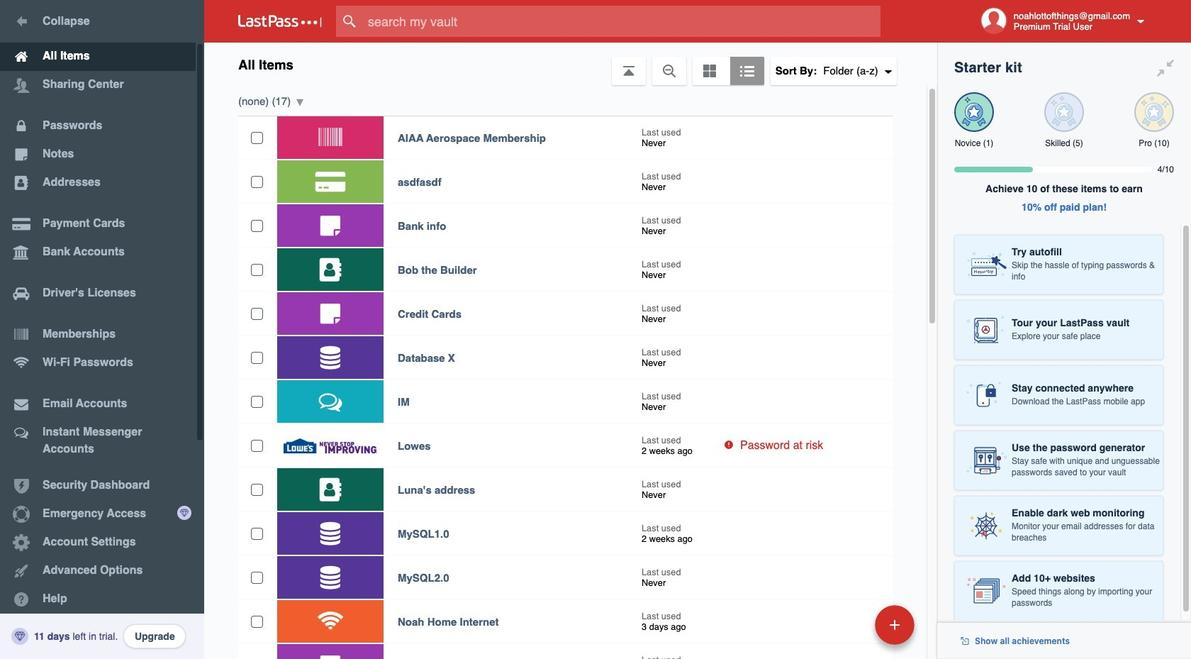 Task type: locate. For each thing, give the bounding box(es) containing it.
new item navigation
[[778, 601, 924, 659]]

main navigation navigation
[[0, 0, 204, 659]]

new item element
[[778, 604, 920, 645]]



Task type: vqa. For each thing, say whether or not it's contained in the screenshot.
caret right Image
no



Task type: describe. For each thing, give the bounding box(es) containing it.
vault options navigation
[[204, 43, 938, 85]]

lastpass image
[[238, 15, 322, 28]]

search my vault text field
[[336, 6, 903, 37]]

Search search field
[[336, 6, 903, 37]]



